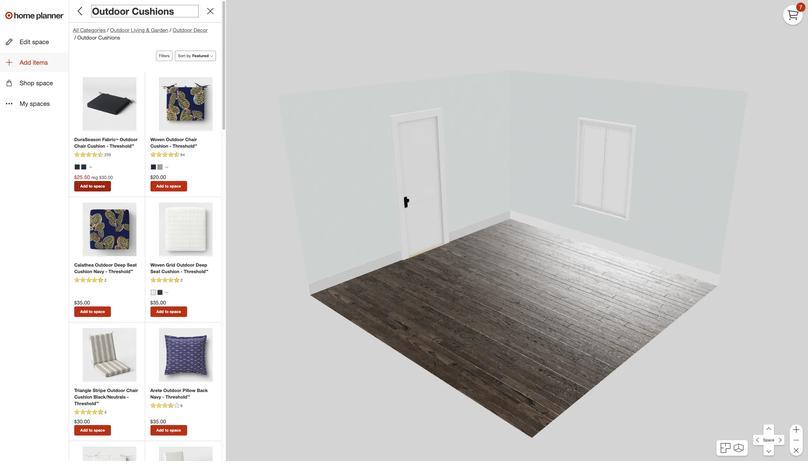 Task type: vqa. For each thing, say whether or not it's contained in the screenshot.


Task type: locate. For each thing, give the bounding box(es) containing it.
1 deep from the left
[[114, 262, 126, 268]]

arete
[[150, 388, 162, 394]]

outdoor right 'calathea' on the left bottom of page
[[95, 262, 113, 268]]

outdoor inside "woven outdoor chair cushion - threshold™"
[[166, 137, 184, 142]]

decor
[[194, 27, 208, 33]]

/
[[107, 27, 109, 33], [170, 27, 171, 33], [74, 34, 76, 41]]

outdoor inside calathea outdoor deep seat cushion navy - threshold™
[[95, 262, 113, 268]]

2 horizontal spatial chair
[[185, 137, 197, 142]]

chair inside "woven outdoor chair cushion - threshold™"
[[185, 137, 197, 142]]

chair inside triangle stripe outdoor chair cushion black/neutrals - threshold™
[[126, 388, 138, 394]]

living
[[131, 27, 145, 33]]

1 horizontal spatial $30.00
[[99, 175, 113, 180]]

woven outdoor chair cushion - threshold™ button
[[150, 136, 216, 150]]

2 down calathea outdoor deep seat cushion navy - threshold™ button
[[104, 278, 107, 283]]

outdoor cushions
[[92, 5, 174, 17]]

2 2 from the left
[[181, 278, 183, 283]]

cushions up &
[[132, 5, 174, 17]]

triangle stripe outdoor chair cushion black/neutrals - threshold™ image
[[83, 328, 136, 382]]

2 navy image from the left
[[151, 165, 156, 170]]

$30.00 add to space
[[74, 419, 105, 433]]

woven grid outdoor seat cushion - threshold™ image
[[83, 448, 136, 462]]

$35.00
[[74, 300, 90, 306], [150, 300, 166, 306], [150, 419, 166, 425]]

1 vertical spatial $30.00
[[74, 419, 90, 425]]

navy image
[[81, 165, 86, 170], [151, 165, 156, 170]]

to
[[89, 184, 93, 189], [165, 184, 169, 189], [89, 309, 93, 314], [165, 309, 169, 314], [89, 429, 93, 433], [165, 429, 169, 433]]

outdoor up the categories
[[92, 5, 129, 17]]

outdoor down all categories button
[[77, 34, 97, 41]]

fabric™
[[102, 137, 118, 142]]

0 horizontal spatial 2
[[104, 278, 107, 283]]

navy down arete
[[150, 395, 161, 400]]

2 woven from the top
[[150, 262, 165, 268]]

black/neutrals image
[[157, 165, 163, 170]]

$30.00
[[99, 175, 113, 180], [74, 419, 90, 425]]

outdoor right arete
[[163, 388, 181, 394]]

2 for navy
[[104, 278, 107, 283]]

7
[[800, 4, 803, 10]]

home planner landing page image
[[5, 5, 63, 26]]

sort
[[178, 53, 186, 58]]

to inside $30.00 add to space
[[89, 429, 93, 433]]

1 horizontal spatial seat
[[150, 269, 160, 275]]

triangle stripe outdoor chair cushion black/neutrals - threshold™
[[74, 388, 138, 407]]

1 horizontal spatial navy image
[[151, 165, 156, 170]]

to inside $20.00 add to space
[[165, 184, 169, 189]]

2 vertical spatial chair
[[126, 388, 138, 394]]

0 horizontal spatial navy
[[94, 269, 104, 275]]

0 horizontal spatial deep
[[114, 262, 126, 268]]

add
[[20, 59, 31, 66], [80, 184, 88, 189], [156, 184, 164, 189], [80, 309, 88, 314], [156, 309, 164, 314], [80, 429, 88, 433], [156, 429, 164, 433]]

0 vertical spatial navy
[[94, 269, 104, 275]]

outdoor right grid
[[177, 262, 195, 268]]

$35.00 add to space
[[74, 300, 105, 314], [150, 300, 181, 314], [150, 419, 181, 433]]

cream image
[[151, 290, 156, 295]]

woven inside woven grid outdoor deep seat cushion - threshold™
[[150, 262, 165, 268]]

calathea outdoor deep seat cushion navy - threshold™ button
[[74, 262, 140, 275]]

pan camera right 30° image
[[774, 436, 785, 446]]

/ right the categories
[[107, 27, 109, 33]]

&
[[146, 27, 150, 33]]

/ down all
[[74, 34, 76, 41]]

0 horizontal spatial navy image
[[81, 165, 86, 170]]

0 horizontal spatial seat
[[127, 262, 137, 268]]

cushion down 'calathea' on the left bottom of page
[[74, 269, 92, 275]]

$30.00 right "reg"
[[99, 175, 113, 180]]

2 for cushion
[[181, 278, 183, 283]]

0 vertical spatial $30.00
[[99, 175, 113, 180]]

featured
[[192, 53, 209, 58]]

- inside "duraseason fabric™ outdoor chair cushion - threshold™"
[[107, 143, 108, 149]]

navy image left black/neutrals image
[[151, 165, 156, 170]]

back
[[197, 388, 208, 394]]

navy inside arete outdoor pillow back navy - threshold™
[[150, 395, 161, 400]]

/ right "garden"
[[170, 27, 171, 33]]

$35.00 for arete outdoor pillow back navy - threshold™
[[150, 419, 166, 425]]

cushion for calathea outdoor deep seat cushion navy - threshold™
[[74, 269, 92, 275]]

outdoor
[[92, 5, 129, 17], [110, 27, 130, 33], [173, 27, 192, 33], [77, 34, 97, 41], [120, 137, 138, 142], [166, 137, 184, 142], [95, 262, 113, 268], [177, 262, 195, 268], [107, 388, 125, 394], [163, 388, 181, 394]]

0 horizontal spatial chair
[[74, 143, 86, 149]]

outdoor living & garden button
[[110, 27, 168, 34]]

space inside "button"
[[36, 79, 53, 87]]

outdoor up 84
[[166, 137, 184, 142]]

4
[[104, 410, 107, 415]]

woven up black/neutrals image
[[150, 137, 165, 142]]

outdoor left living
[[110, 27, 130, 33]]

7 button
[[784, 3, 806, 25]]

1 vertical spatial navy
[[150, 395, 161, 400]]

outdoor right "fabric™"
[[120, 137, 138, 142]]

cushions
[[132, 5, 174, 17], [98, 34, 120, 41]]

add inside $30.00 add to space
[[80, 429, 88, 433]]

threshold™ inside "duraseason fabric™ outdoor chair cushion - threshold™"
[[110, 143, 134, 149]]

my spaces
[[20, 100, 50, 107]]

shop
[[20, 79, 34, 87]]

stripe
[[93, 388, 106, 394]]

0 vertical spatial woven
[[150, 137, 165, 142]]

add inside $20.00 add to space
[[156, 184, 164, 189]]

filters
[[159, 53, 170, 58]]

my
[[20, 100, 28, 107]]

front view button icon image
[[734, 444, 744, 453]]

- inside arete outdoor pillow back navy - threshold™
[[162, 395, 164, 400]]

1 vertical spatial chair
[[74, 143, 86, 149]]

$25.50
[[74, 174, 90, 181]]

cushion
[[87, 143, 105, 149], [150, 143, 168, 149], [74, 269, 92, 275], [162, 269, 179, 275], [74, 395, 92, 400]]

outdoor up black/neutrals
[[107, 388, 125, 394]]

84
[[181, 153, 185, 158]]

cushion inside calathea outdoor deep seat cushion navy - threshold™
[[74, 269, 92, 275]]

2 deep from the left
[[196, 262, 207, 268]]

arete outdoor pillow back navy - threshold™
[[150, 388, 208, 400]]

1 vertical spatial cushions
[[98, 34, 120, 41]]

1 horizontal spatial cushions
[[132, 5, 174, 17]]

1 vertical spatial seat
[[150, 269, 160, 275]]

edit space button
[[0, 32, 69, 51]]

space
[[32, 38, 49, 45], [36, 79, 53, 87], [94, 184, 105, 189], [170, 184, 181, 189], [94, 309, 105, 314], [170, 309, 181, 314], [94, 429, 105, 433], [170, 429, 181, 433]]

chair
[[185, 137, 197, 142], [74, 143, 86, 149], [126, 388, 138, 394]]

add items
[[20, 59, 48, 66]]

outdoor decor button
[[173, 27, 208, 34]]

2 down woven grid outdoor deep seat cushion - threshold™ button
[[181, 278, 183, 283]]

woven left grid
[[150, 262, 165, 268]]

cushion down grid
[[162, 269, 179, 275]]

cushion down duraseason in the top of the page
[[87, 143, 105, 149]]

- inside woven grid outdoor deep seat cushion - threshold™
[[181, 269, 183, 275]]

add to space button
[[74, 181, 111, 192], [150, 181, 187, 192], [74, 307, 111, 317], [150, 307, 187, 317], [74, 426, 111, 436], [150, 426, 187, 436]]

0 horizontal spatial cushions
[[98, 34, 120, 41]]

$25.50 reg $30.00
[[74, 174, 113, 181]]

1 woven from the top
[[150, 137, 165, 142]]

charcoal image
[[75, 165, 80, 170]]

cushion inside triangle stripe outdoor chair cushion black/neutrals - threshold™
[[74, 395, 92, 400]]

1 vertical spatial woven
[[150, 262, 165, 268]]

all categories button
[[73, 27, 106, 34]]

deep
[[114, 262, 126, 268], [196, 262, 207, 268]]

outdoor inside arete outdoor pillow back navy - threshold™
[[163, 388, 181, 394]]

threshold™ inside arete outdoor pillow back navy - threshold™
[[165, 395, 190, 400]]

my spaces button
[[0, 94, 69, 113]]

1 horizontal spatial 2
[[181, 278, 183, 283]]

1 2 from the left
[[104, 278, 107, 283]]

deep inside calathea outdoor deep seat cushion navy - threshold™
[[114, 262, 126, 268]]

$30.00 down triangle
[[74, 419, 90, 425]]

1 horizontal spatial deep
[[196, 262, 207, 268]]

1 horizontal spatial navy
[[150, 395, 161, 400]]

cushion inside "duraseason fabric™ outdoor chair cushion - threshold™"
[[87, 143, 105, 149]]

cushion down triangle
[[74, 395, 92, 400]]

add to space
[[80, 184, 105, 189]]

edit space
[[20, 38, 49, 45]]

items
[[33, 59, 48, 66]]

shop space
[[20, 79, 53, 87]]

cushions down the categories
[[98, 34, 120, 41]]

seat
[[127, 262, 137, 268], [150, 269, 160, 275]]

woven
[[150, 137, 165, 142], [150, 262, 165, 268]]

0 vertical spatial chair
[[185, 137, 197, 142]]

tilt camera down 30° image
[[764, 446, 774, 456]]

navy down 'calathea' on the left bottom of page
[[94, 269, 104, 275]]

- inside "woven outdoor chair cushion - threshold™"
[[170, 143, 171, 149]]

garden
[[151, 27, 168, 33]]

arete outdoor pillow back navy - threshold™ image
[[159, 328, 213, 382]]

all
[[73, 27, 79, 33]]

outdoor left decor
[[173, 27, 192, 33]]

woven inside "woven outdoor chair cushion - threshold™"
[[150, 137, 165, 142]]

0 horizontal spatial $30.00
[[74, 419, 90, 425]]

navy
[[94, 269, 104, 275], [150, 395, 161, 400]]

1 horizontal spatial chair
[[126, 388, 138, 394]]

-
[[107, 143, 108, 149], [170, 143, 171, 149], [105, 269, 107, 275], [181, 269, 183, 275], [127, 395, 129, 400], [162, 395, 164, 400]]

threshold™
[[110, 143, 134, 149], [173, 143, 197, 149], [109, 269, 133, 275], [184, 269, 208, 275], [165, 395, 190, 400], [74, 401, 99, 407]]

duraseason fabric™ outdoor chair cushion - threshold™
[[74, 137, 138, 149]]

chair inside "duraseason fabric™ outdoor chair cushion - threshold™"
[[74, 143, 86, 149]]

2
[[104, 278, 107, 283], [181, 278, 183, 283]]

cushion up black/neutrals image
[[150, 143, 168, 149]]

arete outdoor pillow back navy - threshold™ button
[[150, 388, 216, 401]]

0 vertical spatial seat
[[127, 262, 137, 268]]

navy image right charcoal icon
[[81, 165, 86, 170]]

duraseason fabric™ outdoor chair cushion - threshold™ button
[[74, 136, 140, 150]]

cushion inside "woven outdoor chair cushion - threshold™"
[[150, 143, 168, 149]]



Task type: describe. For each thing, give the bounding box(es) containing it.
cushion for duraseason fabric™ outdoor chair cushion - threshold™
[[87, 143, 105, 149]]

- inside calathea outdoor deep seat cushion navy - threshold™
[[105, 269, 107, 275]]

deep inside woven grid outdoor deep seat cushion - threshold™
[[196, 262, 207, 268]]

1 horizontal spatial /
[[107, 27, 109, 33]]

sort by featured
[[178, 53, 209, 58]]

6
[[181, 404, 183, 409]]

pan camera left 30° image
[[754, 436, 764, 446]]

black image
[[157, 290, 163, 295]]

0 horizontal spatial /
[[74, 34, 76, 41]]

space inside 'button'
[[32, 38, 49, 45]]

top view button icon image
[[721, 444, 731, 454]]

$20.00 add to space
[[150, 174, 181, 189]]

cushions inside all categories / outdoor living & garden / outdoor decor / outdoor cushions
[[98, 34, 120, 41]]

outdoor inside triangle stripe outdoor chair cushion black/neutrals - threshold™
[[107, 388, 125, 394]]

spaces
[[30, 100, 50, 107]]

outdoor inside woven grid outdoor deep seat cushion - threshold™
[[177, 262, 195, 268]]

space inside $20.00 add to space
[[170, 184, 181, 189]]

threshold™ inside "woven outdoor chair cushion - threshold™"
[[173, 143, 197, 149]]

triangle
[[74, 388, 91, 394]]

woven outdoor chair cushion - threshold™ image
[[159, 77, 213, 131]]

shop space button
[[0, 73, 69, 93]]

$35.00 add to space for arete outdoor pillow back navy - threshold™
[[150, 419, 181, 433]]

1 navy image from the left
[[81, 165, 86, 170]]

outdoor inside "duraseason fabric™ outdoor chair cushion - threshold™"
[[120, 137, 138, 142]]

woven for $35.00
[[150, 262, 165, 268]]

threshold™ inside triangle stripe outdoor chair cushion black/neutrals - threshold™
[[74, 401, 99, 407]]

add inside button
[[20, 59, 31, 66]]

pillow
[[183, 388, 196, 394]]

filters button
[[156, 51, 173, 61]]

$35.00 for calathea outdoor deep seat cushion navy - threshold™
[[74, 300, 90, 306]]

categories
[[80, 27, 106, 33]]

calathea outdoor deep seat cushion navy - threshold™ image
[[83, 203, 136, 257]]

- inside triangle stripe outdoor chair cushion black/neutrals - threshold™
[[127, 395, 129, 400]]

tilt camera up 30° image
[[764, 425, 774, 436]]

259
[[104, 153, 111, 158]]

black/neutrals
[[94, 395, 126, 400]]

chair for triangle stripe outdoor chair cushion black/neutrals - threshold™
[[126, 388, 138, 394]]

woven printed outdoor chaise lounge cushion - threshold™ image
[[159, 448, 213, 462]]

0 vertical spatial cushions
[[132, 5, 174, 17]]

edit
[[20, 38, 30, 45]]

$30.00 inside $30.00 add to space
[[74, 419, 90, 425]]

woven grid outdoor deep seat cushion - threshold™ button
[[150, 262, 216, 275]]

threshold™ inside calathea outdoor deep seat cushion navy - threshold™
[[109, 269, 133, 275]]

by
[[187, 53, 191, 58]]

duraseason fabric™ outdoor chair cushion - threshold™ image
[[83, 77, 136, 131]]

chair for duraseason fabric™ outdoor chair cushion - threshold™
[[74, 143, 86, 149]]

reg
[[91, 175, 98, 180]]

woven grid outdoor deep seat cushion - threshold™
[[150, 262, 208, 275]]

woven for $20.00
[[150, 137, 165, 142]]

triangle stripe outdoor chair cushion black/neutrals - threshold™ button
[[74, 388, 140, 407]]

navy inside calathea outdoor deep seat cushion navy - threshold™
[[94, 269, 104, 275]]

$20.00
[[150, 174, 166, 181]]

threshold™ inside woven grid outdoor deep seat cushion - threshold™
[[184, 269, 208, 275]]

grid
[[166, 262, 175, 268]]

cushion for triangle stripe outdoor chair cushion black/neutrals - threshold™
[[74, 395, 92, 400]]

seat inside calathea outdoor deep seat cushion navy - threshold™
[[127, 262, 137, 268]]

all categories / outdoor living & garden / outdoor decor / outdoor cushions
[[73, 27, 208, 41]]

2 horizontal spatial /
[[170, 27, 171, 33]]

$30.00 inside $25.50 reg $30.00
[[99, 175, 113, 180]]

calathea outdoor deep seat cushion navy - threshold™
[[74, 262, 137, 275]]

seat inside woven grid outdoor deep seat cushion - threshold™
[[150, 269, 160, 275]]

cushion inside woven grid outdoor deep seat cushion - threshold™
[[162, 269, 179, 275]]

space inside $30.00 add to space
[[94, 429, 105, 433]]

$35.00 add to space for calathea outdoor deep seat cushion navy - threshold™
[[74, 300, 105, 314]]

woven outdoor chair cushion - threshold™
[[150, 137, 197, 149]]

add items button
[[0, 53, 69, 72]]

calathea
[[74, 262, 94, 268]]

woven grid outdoor deep seat cushion - threshold™ image
[[159, 203, 213, 257]]

duraseason
[[74, 137, 101, 142]]

space
[[764, 438, 775, 443]]



